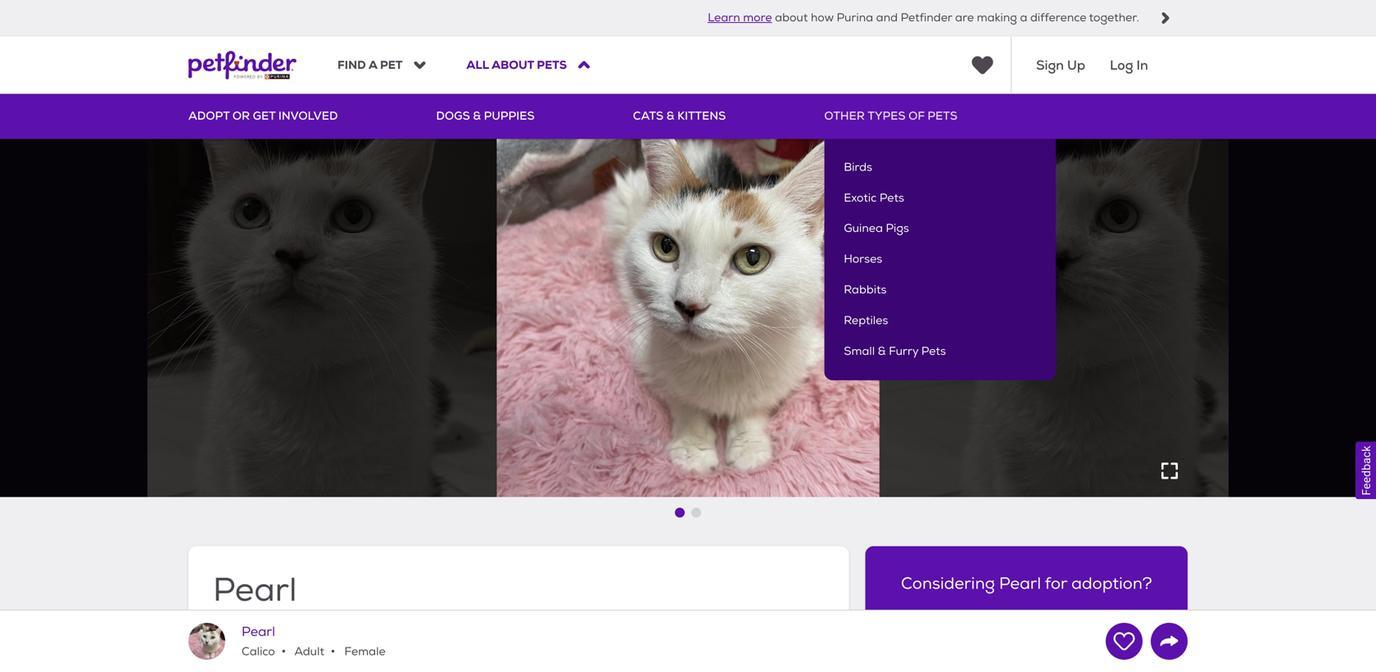 Task type: locate. For each thing, give the bounding box(es) containing it.
all about pets
[[467, 57, 567, 73]]

guinea pigs link
[[844, 220, 1037, 238]]

rabbits
[[844, 283, 887, 297]]

& right the dogs
[[473, 108, 481, 124]]

adoption?
[[1072, 573, 1153, 594]]

pearl for adult
[[242, 623, 275, 640]]

pearl, an adoptable calico in perrineville, nj_image-1 image
[[497, 94, 880, 497]]

pearl image
[[188, 623, 225, 660]]

pearl, an adoptable calico in perrineville, nj_image-2 image
[[114, 94, 497, 497], [880, 94, 1263, 497]]

log in
[[1110, 56, 1149, 74]]

& right cats
[[667, 108, 675, 124]]

find
[[338, 57, 366, 73]]

sign
[[1037, 56, 1065, 74]]

& for puppies
[[473, 108, 481, 124]]

&
[[473, 108, 481, 124], [667, 108, 675, 124], [878, 344, 886, 358]]

all about pets button
[[467, 57, 590, 73]]

exotic
[[844, 191, 877, 205]]

involved
[[279, 108, 338, 124]]

considering       pearl       for adoption?
[[901, 573, 1153, 594]]

reptiles link
[[844, 312, 1037, 330]]

& inside 'link'
[[667, 108, 675, 124]]

2 horizontal spatial &
[[878, 344, 886, 358]]

small & furry pets
[[844, 344, 947, 358]]

& left furry on the right
[[878, 344, 886, 358]]

dogs
[[436, 108, 470, 124]]

in
[[1137, 56, 1149, 74]]

1 horizontal spatial &
[[667, 108, 675, 124]]

other types of pets
[[825, 108, 958, 124]]

pearl
[[213, 570, 297, 611], [1000, 573, 1042, 594], [242, 623, 275, 640]]

for
[[1045, 573, 1068, 594]]

calico left perrineville,
[[213, 635, 251, 652]]

pets
[[537, 57, 567, 73], [928, 108, 958, 124], [880, 191, 905, 205], [922, 344, 947, 358]]

pets right furry on the right
[[922, 344, 947, 358]]

reptiles
[[844, 313, 889, 328]]

0 horizontal spatial pearl, an adoptable calico in perrineville, nj_image-2 image
[[114, 94, 497, 497]]

pearl right pearl image
[[242, 623, 275, 640]]

calico link
[[213, 635, 251, 652]]

pet type element
[[213, 633, 369, 654]]

dogs & puppies
[[436, 108, 535, 124]]

types
[[868, 108, 906, 124]]

0 horizontal spatial &
[[473, 108, 481, 124]]

kittens
[[678, 108, 726, 124]]

& for kittens
[[667, 108, 675, 124]]

female
[[342, 644, 386, 659]]

pearl up calico link
[[213, 570, 297, 611]]

small & furry pets link
[[844, 342, 1037, 361]]

sign up
[[1037, 56, 1086, 74]]

adopt or get involved
[[188, 108, 338, 124]]

all
[[467, 57, 489, 73]]

1 horizontal spatial pearl, an adoptable calico in perrineville, nj_image-2 image
[[880, 94, 1263, 497]]

rabbits link
[[844, 281, 1037, 299]]

& for furry
[[878, 344, 886, 358]]

guinea
[[844, 221, 883, 236]]

small
[[844, 344, 875, 358]]

find a pet button
[[338, 57, 426, 73]]

calico
[[213, 635, 251, 652], [242, 644, 275, 659]]



Task type: describe. For each thing, give the bounding box(es) containing it.
puppies
[[484, 108, 535, 124]]

pearl main content
[[0, 94, 1377, 672]]

of
[[909, 108, 925, 124]]

pigs
[[886, 221, 910, 236]]

adopt or get involved link
[[188, 94, 338, 139]]

exotic pets
[[844, 191, 905, 205]]

other types of pets link
[[825, 94, 958, 139]]

up
[[1068, 56, 1086, 74]]

sign up button
[[1037, 36, 1086, 94]]

birds
[[844, 160, 873, 174]]

nj
[[349, 635, 369, 652]]

pearl left for
[[1000, 573, 1042, 594]]

considering
[[901, 573, 996, 594]]

guinea pigs
[[844, 221, 910, 236]]

adopt
[[188, 108, 230, 124]]

pets right 'about'
[[537, 57, 567, 73]]

perrineville,
[[271, 635, 346, 652]]

primary element
[[188, 94, 1188, 380]]

other
[[825, 108, 865, 124]]

a
[[369, 57, 378, 73]]

cats & kittens link
[[633, 94, 726, 139]]

birds link
[[844, 158, 1037, 177]]

log in button
[[1110, 36, 1149, 94]]

pets up pigs
[[880, 191, 905, 205]]

1 pearl, an adoptable calico in perrineville, nj_image-2 image from the left
[[114, 94, 497, 497]]

furry
[[889, 344, 919, 358]]

pet
[[380, 57, 403, 73]]

horses
[[844, 252, 883, 266]]

about
[[492, 57, 534, 73]]

pearl for perrineville, nj
[[213, 570, 297, 611]]

petfinder home image
[[188, 36, 297, 94]]

or
[[233, 108, 250, 124]]

dogs & puppies link
[[436, 94, 535, 139]]

perrineville, nj
[[271, 635, 369, 652]]

calico inside pet type element
[[213, 635, 251, 652]]

cats
[[633, 108, 664, 124]]

horses link
[[844, 250, 1037, 269]]

find a pet
[[338, 57, 403, 73]]

exotic pets link
[[844, 189, 1037, 208]]

calico left adult
[[242, 644, 275, 659]]

pets right the of
[[928, 108, 958, 124]]

log
[[1110, 56, 1134, 74]]

cats & kittens
[[633, 108, 726, 124]]

adult
[[292, 644, 325, 659]]

get
[[253, 108, 276, 124]]

2 pearl, an adoptable calico in perrineville, nj_image-2 image from the left
[[880, 94, 1263, 497]]



Task type: vqa. For each thing, say whether or not it's contained in the screenshot.
9c2b2 image
no



